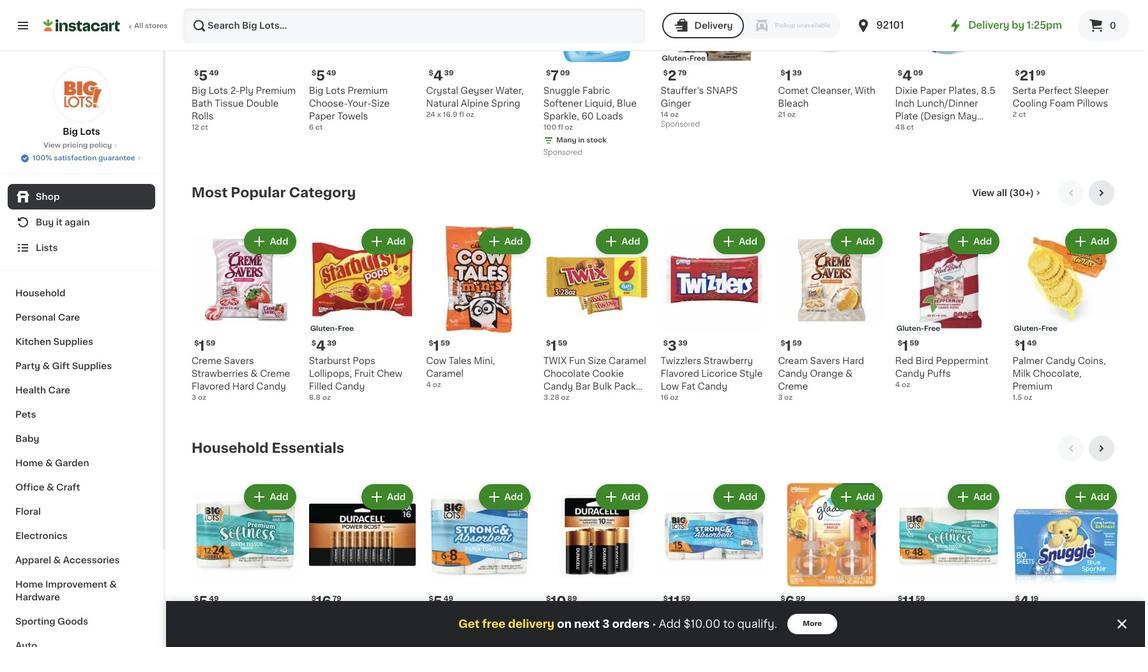 Task type: vqa. For each thing, say whether or not it's contained in the screenshot.
Pickup at 100 Farm View popup button
no



Task type: locate. For each thing, give the bounding box(es) containing it.
0 vertical spatial supplies
[[53, 337, 93, 346]]

1 horizontal spatial household
[[192, 441, 269, 455]]

6
[[309, 124, 314, 131], [786, 595, 795, 609]]

premium inside big lots premium choose-your-size paper towels 6 ct
[[348, 86, 388, 95]]

apparel
[[15, 556, 51, 565]]

1 savers from the left
[[224, 357, 254, 366]]

free
[[482, 619, 506, 630]]

health
[[15, 386, 46, 395]]

0 vertical spatial 79
[[678, 69, 687, 76]]

ct inside 'big lots 2-ply premium bath tissue double rolls 12 ct'
[[201, 124, 208, 131]]

49
[[209, 69, 219, 76], [327, 69, 336, 76], [1028, 340, 1038, 347], [209, 596, 219, 603], [444, 596, 454, 603]]

21 up serta
[[1020, 69, 1035, 82]]

foam
[[1050, 99, 1075, 108]]

all stores
[[134, 22, 168, 29]]

14
[[661, 111, 669, 118]]

100
[[544, 124, 557, 131]]

39 up crystal
[[445, 69, 454, 76]]

plates,
[[949, 86, 979, 95]]

1 vertical spatial view
[[973, 188, 995, 197]]

39 for twizzlers
[[679, 340, 688, 347]]

liquid,
[[585, 99, 615, 108]]

creme right the strawberries
[[260, 370, 290, 379]]

1 vertical spatial 6
[[786, 595, 795, 609]]

1 vertical spatial 99
[[796, 596, 806, 603]]

0 horizontal spatial 79
[[333, 596, 342, 603]]

0 horizontal spatial pack
[[544, 395, 566, 404]]

& left gift
[[42, 362, 50, 371]]

delivery by 1:25pm link
[[949, 18, 1063, 33]]

delivery for delivery
[[695, 21, 733, 30]]

sponsored badge image for 7
[[544, 149, 582, 156]]

79 inside $ 2 79
[[678, 69, 687, 76]]

0 horizontal spatial 2
[[668, 69, 677, 82]]

0 horizontal spatial 6
[[309, 124, 314, 131]]

creme savers strawberries & creme flavored hard candy 3 oz
[[192, 357, 290, 402]]

0 vertical spatial 16
[[661, 394, 669, 402]]

0
[[1111, 21, 1117, 30]]

1 up comet
[[786, 69, 792, 82]]

duracell
[[544, 612, 581, 621]]

oz right 8.8
[[323, 394, 331, 402]]

creme up the strawberries
[[192, 357, 222, 366]]

savers up 'orange'
[[811, 357, 841, 366]]

99 up perfect
[[1037, 69, 1046, 76]]

39 up twizzlers
[[679, 340, 688, 347]]

3 inside product group
[[668, 340, 677, 353]]

add button for red bird peppermint candy puffs
[[950, 230, 999, 253]]

sponsored badge image
[[661, 121, 700, 128], [544, 149, 582, 156]]

blue
[[617, 99, 637, 108]]

delivery inside "button"
[[695, 21, 733, 30]]

lots inside 'big lots 2-ply premium bath tissue double rolls 12 ct'
[[209, 86, 228, 95]]

0 vertical spatial flavored
[[661, 370, 700, 379]]

big for big lots premium choose-your-size paper towels 6 ct
[[309, 86, 324, 95]]

1 horizontal spatial creme
[[260, 370, 290, 379]]

1 vertical spatial sponsored badge image
[[544, 149, 582, 156]]

sponsored badge image down many
[[544, 149, 582, 156]]

0 vertical spatial care
[[58, 313, 80, 322]]

oz down the strawberries
[[198, 394, 206, 402]]

09 for 7
[[560, 69, 570, 76]]

big inside big lots premium white choose-your- size paper towels
[[661, 612, 676, 621]]

10
[[551, 595, 567, 609]]

1 horizontal spatial view
[[973, 188, 995, 197]]

0 horizontal spatial towels
[[338, 112, 368, 121]]

0 horizontal spatial delivery
[[695, 21, 733, 30]]

gluten-free inside product group
[[662, 55, 706, 62]]

2 vertical spatial creme
[[779, 382, 809, 391]]

$ 7 09
[[546, 69, 570, 82]]

accessories
[[63, 556, 120, 565]]

$
[[194, 69, 199, 76], [312, 69, 316, 76], [429, 69, 434, 76], [546, 69, 551, 76], [664, 69, 668, 76], [781, 69, 786, 76], [898, 69, 903, 76], [1016, 69, 1020, 76], [194, 340, 199, 347], [312, 340, 316, 347], [429, 340, 434, 347], [546, 340, 551, 347], [664, 340, 668, 347], [781, 340, 786, 347], [898, 340, 903, 347], [1016, 340, 1020, 347], [194, 596, 199, 603], [312, 596, 316, 603], [429, 596, 434, 603], [546, 596, 551, 603], [664, 596, 668, 603], [781, 596, 786, 603], [898, 596, 903, 603], [1016, 596, 1020, 603]]

09 inside $ 7 09
[[560, 69, 570, 76]]

8.8
[[309, 394, 321, 402]]

gluten-free up $ 1 49
[[1015, 325, 1058, 333]]

2 down cooling at the right of the page
[[1013, 111, 1018, 118]]

hard
[[843, 357, 865, 366], [233, 382, 254, 391]]

1 horizontal spatial 11
[[903, 595, 915, 609]]

2 $ 1 59 from the left
[[429, 340, 450, 353]]

0 vertical spatial creme
[[192, 357, 222, 366]]

1 horizontal spatial savers
[[811, 357, 841, 366]]

0 horizontal spatial 21
[[779, 111, 786, 118]]

3
[[668, 340, 677, 353], [192, 394, 196, 402], [779, 394, 783, 402], [603, 619, 610, 630]]

premium inside big lots premium choose-your-size paper towels
[[465, 612, 505, 621]]

gluten- up $ 2 79
[[662, 55, 690, 62]]

pack left of
[[544, 395, 566, 404]]

item carousel region
[[192, 180, 1120, 425], [192, 436, 1120, 647]]

4 down red
[[896, 382, 901, 389]]

$ 1 59 up the strawberries
[[194, 340, 216, 353]]

fl for liquid,
[[559, 124, 563, 131]]

4 $ 1 59 from the left
[[781, 340, 802, 353]]

gluten- up $ 1 49
[[1015, 325, 1042, 333]]

2 item carousel region from the top
[[192, 436, 1120, 647]]

39 inside $ 1 39
[[793, 69, 803, 76]]

coppertop
[[583, 612, 633, 621]]

home for home improvement & hardware
[[15, 580, 43, 589]]

add for glade plugins® scented oil air freshener refil
[[857, 493, 875, 501]]

0 vertical spatial pack
[[615, 382, 636, 391]]

09 right the 7
[[560, 69, 570, 76]]

1 horizontal spatial pack
[[615, 382, 636, 391]]

0 horizontal spatial 99
[[796, 596, 806, 603]]

1 item carousel region from the top
[[192, 180, 1120, 425]]

1 horizontal spatial 09
[[914, 69, 924, 76]]

1 up palmer
[[1020, 340, 1026, 353]]

$ 1 59 up cream
[[781, 340, 802, 353]]

oz inside starburst pops lollipops, fruit chew filled candy 8.8 oz
[[323, 394, 331, 402]]

home improvement & hardware
[[15, 580, 117, 602]]

$ 1 59 up red
[[898, 340, 920, 353]]

pets
[[15, 410, 36, 419]]

1 vertical spatial $ 4 39
[[312, 340, 337, 353]]

0 horizontal spatial hard
[[233, 382, 254, 391]]

low
[[661, 382, 680, 391]]

delivery for delivery by 1:25pm
[[969, 20, 1010, 30]]

2 horizontal spatial your-
[[728, 625, 752, 634]]

choose- inside big lots premium choose-your-size paper towels 6 ct
[[309, 99, 348, 108]]

& left craft
[[47, 483, 54, 492]]

view inside view pricing policy link
[[43, 142, 61, 149]]

oz right the 1.5 at the bottom of page
[[1025, 394, 1033, 402]]

0 horizontal spatial sponsored badge image
[[544, 149, 582, 156]]

1 horizontal spatial sponsored badge image
[[661, 121, 700, 128]]

$ inside $ 21 99
[[1016, 69, 1020, 76]]

savers for strawberries
[[224, 357, 254, 366]]

hard up 'orange'
[[843, 357, 865, 366]]

freshener
[[779, 638, 824, 647]]

0 vertical spatial view
[[43, 142, 61, 149]]

product group
[[544, 0, 651, 160], [661, 0, 768, 131], [192, 226, 299, 403], [309, 226, 416, 403], [426, 226, 534, 391], [544, 226, 651, 404], [661, 226, 768, 403], [779, 226, 886, 403], [896, 226, 1003, 391], [1013, 226, 1120, 403], [192, 482, 299, 647], [309, 482, 416, 647], [426, 482, 534, 647], [544, 482, 651, 647], [661, 482, 768, 647], [779, 482, 886, 647], [896, 482, 1003, 647], [1013, 482, 1120, 647]]

48 ct
[[896, 124, 915, 131]]

92101
[[877, 20, 905, 30]]

3 down the strawberries
[[192, 394, 196, 402]]

1 horizontal spatial 79
[[678, 69, 687, 76]]

free for bird
[[925, 325, 941, 333]]

shop link
[[8, 184, 155, 210]]

2 savers from the left
[[811, 357, 841, 366]]

size inside the twix fun size caramel chocolate cookie candy bar bulk pack pack of
[[588, 357, 607, 366]]

1 vertical spatial creme
[[260, 370, 290, 379]]

paper inside big lots premium choose-your-size paper towels
[[426, 638, 453, 647]]

oz right 3.28
[[562, 394, 570, 402]]

your-
[[348, 99, 371, 108], [465, 625, 489, 634], [728, 625, 752, 634]]

2 09 from the left
[[914, 69, 924, 76]]

1.5
[[1013, 394, 1023, 402]]

0 horizontal spatial caramel
[[426, 370, 464, 379]]

tissue
[[215, 99, 244, 108]]

savers inside cream savers hard candy orange & creme 3 oz
[[811, 357, 841, 366]]

0 horizontal spatial $ 11 59
[[664, 595, 691, 609]]

0 vertical spatial 6
[[309, 124, 314, 131]]

$ 1 59 up the cow
[[429, 340, 450, 353]]

big for big lots premium choose-your-size paper towels
[[426, 612, 441, 621]]

view
[[43, 142, 61, 149], [973, 188, 995, 197]]

1 for cow tales mini, caramel
[[434, 340, 440, 353]]

choose- inside big lots premium choose-your-size paper towels
[[426, 625, 465, 634]]

rolls
[[192, 112, 214, 121]]

add button for 5
[[246, 485, 295, 509]]

39 inside $ 3 39
[[679, 340, 688, 347]]

oz down red
[[902, 382, 911, 389]]

caramel up cookie
[[609, 357, 647, 366]]

big inside 'big lots 2-ply premium bath tissue double rolls 12 ct'
[[192, 86, 206, 95]]

add button for big lots premium choose-your-size paper towels
[[480, 485, 530, 509]]

1 up the cow
[[434, 340, 440, 353]]

$ inside $ 1 39
[[781, 69, 786, 76]]

candy inside the twix fun size caramel chocolate cookie candy bar bulk pack pack of
[[544, 382, 574, 391]]

double
[[246, 99, 279, 108]]

$ 4 39 up starburst
[[312, 340, 337, 353]]

1 vertical spatial supplies
[[72, 362, 112, 371]]

oz inside cream savers hard candy orange & creme 3 oz
[[785, 394, 793, 402]]

oz right 14 at the right top
[[671, 111, 679, 118]]

1 vertical spatial caramel
[[426, 370, 464, 379]]

3 inside cream savers hard candy orange & creme 3 oz
[[779, 394, 783, 402]]

1 vertical spatial home
[[15, 580, 43, 589]]

electronics link
[[8, 524, 155, 548]]

2 home from the top
[[15, 580, 43, 589]]

size inside big lots premium choose-your-size paper towels
[[489, 625, 507, 634]]

1 horizontal spatial 99
[[1037, 69, 1046, 76]]

household essentials
[[192, 441, 345, 455]]

towels inside big lots premium choose-your-size paper towels
[[455, 638, 486, 647]]

39 for crystal
[[445, 69, 454, 76]]

oz inside comet cleanser, with bleach 21 oz
[[788, 111, 796, 118]]

plate
[[896, 112, 919, 121]]

care down gift
[[48, 386, 70, 395]]

1 horizontal spatial your-
[[465, 625, 489, 634]]

$ inside $ 4 19
[[1016, 596, 1020, 603]]

0 horizontal spatial $ 4 39
[[312, 340, 337, 353]]

choose- inside big lots premium white choose-your- size paper towels
[[690, 625, 728, 634]]

fl right 16.9
[[460, 111, 464, 118]]

09 for 4
[[914, 69, 924, 76]]

chocolate,
[[1034, 370, 1083, 379]]

add for 5
[[270, 493, 289, 501]]

add for palmer candy coins, milk chocolate, premium
[[1091, 237, 1110, 246]]

0 vertical spatial 21
[[1020, 69, 1035, 82]]

kitchen
[[15, 337, 51, 346]]

4 up dixie
[[903, 69, 913, 82]]

0 vertical spatial $ 4 39
[[429, 69, 454, 82]]

oz down cream
[[785, 394, 793, 402]]

1 vertical spatial care
[[48, 386, 70, 395]]

add button for big lots premium white choose-your- size paper towels
[[715, 485, 764, 509]]

caramel inside cow tales mini, caramel 4 oz
[[426, 370, 464, 379]]

oz up many
[[565, 124, 574, 131]]

1 horizontal spatial flavored
[[661, 370, 700, 379]]

oz down the cow
[[433, 382, 441, 389]]

1 up cream
[[786, 340, 792, 353]]

$ inside $ 7 09
[[546, 69, 551, 76]]

flavored down twizzlers
[[661, 370, 700, 379]]

0 horizontal spatial view
[[43, 142, 61, 149]]

lists
[[36, 244, 58, 252]]

(design
[[921, 112, 956, 121]]

item carousel region containing household essentials
[[192, 436, 1120, 647]]

09
[[560, 69, 570, 76], [914, 69, 924, 76]]

& right apparel
[[53, 556, 61, 565]]

0 vertical spatial caramel
[[609, 357, 647, 366]]

candy down fruit
[[335, 382, 365, 391]]

2
[[668, 69, 677, 82], [1013, 111, 1018, 118]]

59 for red bird peppermint candy puffs
[[910, 340, 920, 347]]

candy down licorice
[[698, 382, 728, 391]]

household inside household "link"
[[15, 289, 66, 298]]

3 inside creme savers strawberries & creme flavored hard candy 3 oz
[[192, 394, 196, 402]]

1 up the strawberries
[[199, 340, 205, 353]]

candy down red
[[896, 370, 926, 379]]

oz inside stauffer's snaps ginger 14 oz
[[671, 111, 679, 118]]

office & craft
[[15, 483, 80, 492]]

big inside big lots premium choose-your-size paper towels 6 ct
[[309, 86, 324, 95]]

view inside view all (30+) popup button
[[973, 188, 995, 197]]

add button
[[246, 230, 295, 253], [363, 230, 412, 253], [480, 230, 530, 253], [598, 230, 647, 253], [715, 230, 764, 253], [832, 230, 882, 253], [950, 230, 999, 253], [1067, 230, 1117, 253], [246, 485, 295, 509], [363, 485, 412, 509], [480, 485, 530, 509], [598, 485, 647, 509], [715, 485, 764, 509], [832, 485, 882, 509], [950, 485, 999, 509], [1067, 485, 1117, 509]]

pops
[[353, 357, 376, 366]]

0 vertical spatial home
[[15, 459, 43, 468]]

add button for duracell coppertop d alkaline batteries primary major cells
[[598, 485, 647, 509]]

caramel down the cow
[[426, 370, 464, 379]]

stauffer's
[[661, 86, 705, 95]]

snuggle
[[544, 86, 581, 95]]

59 for cream savers hard candy orange & creme
[[793, 340, 802, 347]]

39 up starburst
[[327, 340, 337, 347]]

1 horizontal spatial towels
[[455, 638, 486, 647]]

view pricing policy link
[[43, 141, 120, 151]]

creme down cream
[[779, 382, 809, 391]]

big inside big lots premium choose-your-size paper towels
[[426, 612, 441, 621]]

may
[[958, 112, 978, 121]]

lots inside big lots premium choose-your-size paper towels
[[443, 612, 463, 621]]

& left the garden
[[45, 459, 53, 468]]

gluten- for palmer
[[1015, 325, 1042, 333]]

1 vertical spatial hard
[[233, 382, 254, 391]]

satisfaction
[[54, 155, 97, 162]]

savers
[[224, 357, 254, 366], [811, 357, 841, 366]]

2 $ 11 59 from the left
[[898, 595, 926, 609]]

sponsored badge image down 14 at the right top
[[661, 121, 700, 128]]

add for red bird peppermint candy puffs
[[974, 237, 993, 246]]

2 horizontal spatial creme
[[779, 382, 809, 391]]

gluten-free for starburst
[[310, 325, 354, 333]]

on
[[557, 619, 572, 630]]

candy down cream
[[779, 370, 808, 379]]

3 right next
[[603, 619, 610, 630]]

0 horizontal spatial 09
[[560, 69, 570, 76]]

oz down bleach
[[788, 111, 796, 118]]

4 down the cow
[[426, 382, 431, 389]]

size right get
[[489, 625, 507, 634]]

service type group
[[663, 13, 841, 38]]

towels inside big lots premium choose-your-size paper towels 6 ct
[[338, 112, 368, 121]]

improvement
[[45, 580, 107, 589]]

& down accessories on the left bottom of the page
[[109, 580, 117, 589]]

$ 16 79
[[312, 595, 342, 609]]

1 horizontal spatial $ 4 39
[[429, 69, 454, 82]]

2 inside product group
[[668, 69, 677, 82]]

39 up comet
[[793, 69, 803, 76]]

free down delivery "button" on the top right of page
[[690, 55, 706, 62]]

candy inside cream savers hard candy orange & creme 3 oz
[[779, 370, 808, 379]]

candy up 3.28 oz
[[544, 382, 574, 391]]

1 vertical spatial flavored
[[192, 382, 230, 391]]

0 vertical spatial sponsored badge image
[[661, 121, 700, 128]]

1 horizontal spatial caramel
[[609, 357, 647, 366]]

oz inside cow tales mini, caramel 4 oz
[[433, 382, 441, 389]]

product group containing 6
[[779, 482, 886, 647]]

paper
[[921, 86, 947, 95], [309, 112, 335, 121], [426, 638, 453, 647], [682, 638, 708, 647]]

apparel & accessories link
[[8, 548, 155, 573]]

99 inside $ 6 99
[[796, 596, 806, 603]]

sleeper
[[1075, 86, 1110, 95]]

candy up the chocolate,
[[1047, 357, 1076, 366]]

1 $ 1 59 from the left
[[194, 340, 216, 353]]

oz inside twizzlers strawberry flavored licorice style low fat candy 16 oz
[[671, 394, 679, 402]]

add button for glade plugins® scented oil air freshener refil
[[832, 485, 882, 509]]

fl inside crystal geyser water, natural alpine spring 24 x 16.9 fl oz
[[460, 111, 464, 118]]

paper inside big lots premium choose-your-size paper towels 6 ct
[[309, 112, 335, 121]]

1 horizontal spatial hard
[[843, 357, 865, 366]]

1 vertical spatial pack
[[544, 395, 566, 404]]

pack down cookie
[[615, 382, 636, 391]]

care inside health care 'link'
[[48, 386, 70, 395]]

sporting
[[15, 617, 55, 626]]

lots for big lots
[[80, 127, 100, 136]]

d
[[635, 612, 642, 621]]

fl inside snuggle fabric softener liquid, blue sparkle, 60 loads 100 fl oz
[[559, 124, 563, 131]]

4 inside red bird peppermint candy puffs 4 oz
[[896, 382, 901, 389]]

more button
[[788, 614, 838, 635]]

savers for hard
[[811, 357, 841, 366]]

add inside get free delivery on next 3 orders • add $10.00 to qualify.
[[659, 619, 681, 630]]

0 vertical spatial hard
[[843, 357, 865, 366]]

care down household "link"
[[58, 313, 80, 322]]

caramel inside the twix fun size caramel chocolate cookie candy bar bulk pack pack of
[[609, 357, 647, 366]]

$ 21 99
[[1016, 69, 1046, 82]]

0 horizontal spatial flavored
[[192, 382, 230, 391]]

99 for 21
[[1037, 69, 1046, 76]]

flavored down the strawberries
[[192, 382, 230, 391]]

licorice
[[702, 370, 738, 379]]

4 up crystal
[[434, 69, 443, 82]]

09 up dixie
[[914, 69, 924, 76]]

49 inside $ 1 49
[[1028, 340, 1038, 347]]

oz down alpine
[[466, 111, 475, 118]]

3 inside get free delivery on next 3 orders • add $10.00 to qualify.
[[603, 619, 610, 630]]

0 horizontal spatial fl
[[460, 111, 464, 118]]

gluten-free
[[662, 55, 706, 62], [310, 325, 354, 333], [897, 325, 941, 333], [1015, 325, 1058, 333]]

1 vertical spatial 2
[[1013, 111, 1018, 118]]

3.28
[[544, 394, 560, 402]]

1 horizontal spatial fl
[[559, 124, 563, 131]]

99 up glade
[[796, 596, 806, 603]]

view left all
[[973, 188, 995, 197]]

$ 1 59 up twix
[[546, 340, 568, 353]]

3 up twizzlers
[[668, 340, 677, 353]]

add for twizzlers strawberry flavored licorice style low fat candy
[[739, 237, 758, 246]]

premium inside big lots premium white choose-your- size paper towels
[[700, 612, 740, 621]]

09 inside $ 4 09
[[914, 69, 924, 76]]

1 horizontal spatial 16
[[661, 394, 669, 402]]

oz inside red bird peppermint candy puffs 4 oz
[[902, 382, 911, 389]]

49 for ply
[[209, 69, 219, 76]]

home up the hardware on the bottom left of page
[[15, 580, 43, 589]]

$ 1 59 for red bird peppermint candy puffs
[[898, 340, 920, 353]]

39 for starburst
[[327, 340, 337, 347]]

free up starburst
[[338, 325, 354, 333]]

your- inside big lots premium choose-your-size paper towels
[[465, 625, 489, 634]]

1 up twix
[[551, 340, 557, 353]]

view up 100%
[[43, 142, 61, 149]]

oz down low
[[671, 394, 679, 402]]

home up office
[[15, 459, 43, 468]]

hard down the strawberries
[[233, 382, 254, 391]]

& right 'orange'
[[846, 370, 853, 379]]

size up cookie
[[588, 357, 607, 366]]

orders
[[613, 619, 650, 630]]

0 horizontal spatial 11
[[668, 595, 680, 609]]

buy it again link
[[8, 210, 155, 235]]

1 horizontal spatial 6
[[786, 595, 795, 609]]

size inside big lots premium white choose-your- size paper towels
[[661, 638, 680, 647]]

0 vertical spatial 99
[[1037, 69, 1046, 76]]

1 horizontal spatial 2
[[1013, 111, 1018, 118]]

x
[[437, 111, 442, 118]]

$ 4 39 up crystal
[[429, 69, 454, 82]]

1 for comet cleanser, with bleach
[[786, 69, 792, 82]]

$ 4 39 for starburst pops lollipops, fruit chew filled candy
[[312, 340, 337, 353]]

1 vertical spatial 79
[[333, 596, 342, 603]]

add for duracell coppertop d alkaline batteries primary major cells
[[622, 493, 641, 501]]

pillows
[[1078, 99, 1109, 108]]

0 horizontal spatial household
[[15, 289, 66, 298]]

candy left the filled
[[257, 382, 286, 391]]

lots inside big lots premium white choose-your- size paper towels
[[678, 612, 698, 621]]

0 horizontal spatial choose-
[[309, 99, 348, 108]]

gluten- up red
[[897, 325, 925, 333]]

gluten-free up $ 2 79
[[662, 55, 706, 62]]

0 horizontal spatial 16
[[316, 595, 331, 609]]

79 inside $ 16 79
[[333, 596, 342, 603]]

add button for cow tales mini, caramel
[[480, 230, 530, 253]]

twizzlers strawberry flavored licorice style low fat candy 16 oz
[[661, 357, 763, 402]]

gluten-free up starburst
[[310, 325, 354, 333]]

0 vertical spatial 2
[[668, 69, 677, 82]]

product group containing 10
[[544, 482, 651, 647]]

1 up red
[[903, 340, 909, 353]]

1 horizontal spatial $ 11 59
[[898, 595, 926, 609]]

2 up stauffer's
[[668, 69, 677, 82]]

1 vertical spatial item carousel region
[[192, 436, 1120, 647]]

size left natural
[[371, 99, 390, 108]]

0 vertical spatial household
[[15, 289, 66, 298]]

0 horizontal spatial savers
[[224, 357, 254, 366]]

1 home from the top
[[15, 459, 43, 468]]

1 vertical spatial 16
[[316, 595, 331, 609]]

choose- for big lots premium choose-your-size paper towels
[[426, 625, 465, 634]]

1 horizontal spatial delivery
[[969, 20, 1010, 30]]

2 horizontal spatial towels
[[710, 638, 741, 647]]

lots for big lots 2-ply premium bath tissue double rolls 12 ct
[[209, 86, 228, 95]]

big lots logo image
[[53, 66, 110, 123]]

1 horizontal spatial choose-
[[426, 625, 465, 634]]

5 $ 1 59 from the left
[[898, 340, 920, 353]]

view pricing policy
[[43, 142, 112, 149]]

savers up the strawberries
[[224, 357, 254, 366]]

supplies down kitchen supplies link at the left
[[72, 362, 112, 371]]

39
[[445, 69, 454, 76], [793, 69, 803, 76], [327, 340, 337, 347], [679, 340, 688, 347]]

2 horizontal spatial choose-
[[690, 625, 728, 634]]

0 vertical spatial item carousel region
[[192, 180, 1120, 425]]

gluten-free up bird on the right
[[897, 325, 941, 333]]

sporting goods
[[15, 617, 88, 626]]

1 09 from the left
[[560, 69, 570, 76]]

1 vertical spatial household
[[192, 441, 269, 455]]

$ inside $ 2 79
[[664, 69, 668, 76]]

&
[[42, 362, 50, 371], [251, 370, 258, 379], [846, 370, 853, 379], [45, 459, 53, 468], [47, 483, 54, 492], [53, 556, 61, 565], [109, 580, 117, 589]]

care for personal care
[[58, 313, 80, 322]]

$ inside $ 10 89
[[546, 596, 551, 603]]

category
[[289, 186, 356, 199]]

$ inside $ 16 79
[[312, 596, 316, 603]]

supplies up party & gift supplies link
[[53, 337, 93, 346]]

3.28 oz
[[544, 394, 570, 402]]

1 vertical spatial fl
[[559, 124, 563, 131]]

free inside product group
[[690, 55, 706, 62]]

fl right 100 at the top
[[559, 124, 563, 131]]

3 $ 1 59 from the left
[[546, 340, 568, 353]]

premium inside palmer candy coins, milk chocolate, premium 1.5 oz
[[1013, 382, 1053, 391]]

policy
[[90, 142, 112, 149]]

add button for starburst pops lollipops, fruit chew filled candy
[[363, 230, 412, 253]]

& right the strawberries
[[251, 370, 258, 379]]

0 vertical spatial fl
[[460, 111, 464, 118]]

oz inside crystal geyser water, natural alpine spring 24 x 16.9 fl oz
[[466, 111, 475, 118]]

free up palmer
[[1042, 325, 1058, 333]]

59 for creme savers strawberries & creme flavored hard candy
[[206, 340, 216, 347]]

None search field
[[183, 8, 646, 43]]

99 inside $ 21 99
[[1037, 69, 1046, 76]]

size down white
[[661, 638, 680, 647]]

21 down bleach
[[779, 111, 786, 118]]

1 horizontal spatial 21
[[1020, 69, 1035, 82]]

$ 1 59 for cream savers hard candy orange & creme
[[781, 340, 802, 353]]

paper inside dixie paper plates, 8.5 inch lunch/dinner plate (design may vary)
[[921, 86, 947, 95]]

oz inside palmer candy coins, milk chocolate, premium 1.5 oz
[[1025, 394, 1033, 402]]

1 for cream savers hard candy orange & creme
[[786, 340, 792, 353]]

1 vertical spatial 21
[[779, 111, 786, 118]]

add for cream savers hard candy orange & creme
[[857, 237, 875, 246]]

cleanser,
[[812, 86, 853, 95]]

your- inside big lots premium choose-your-size paper towels 6 ct
[[348, 99, 371, 108]]

0 horizontal spatial your-
[[348, 99, 371, 108]]

$ 4 39 for crystal geyser water, natural alpine spring
[[429, 69, 454, 82]]

candy
[[1047, 357, 1076, 366], [779, 370, 808, 379], [896, 370, 926, 379], [257, 382, 286, 391], [335, 382, 365, 391], [544, 382, 574, 391], [698, 382, 728, 391]]

fun
[[569, 357, 586, 366]]



Task type: describe. For each thing, give the bounding box(es) containing it.
alkaline
[[544, 625, 579, 634]]

paper inside big lots premium white choose-your- size paper towels
[[682, 638, 708, 647]]

$ inside $ 1 49
[[1016, 340, 1020, 347]]

household link
[[8, 281, 155, 305]]

major
[[581, 638, 606, 647]]

towels for big lots premium choose-your-size paper towels
[[455, 638, 486, 647]]

gluten-free for palmer
[[1015, 325, 1058, 333]]

$ inside $ 4 09
[[898, 69, 903, 76]]

product group containing 7
[[544, 0, 651, 160]]

snuggle fabric softener liquid, blue sparkle, 60 loads 100 fl oz
[[544, 86, 637, 131]]

health care
[[15, 386, 70, 395]]

orange
[[810, 370, 844, 379]]

4 left 19
[[1020, 595, 1030, 609]]

lots for big lots premium choose-your-size paper towels
[[443, 612, 463, 621]]

candy inside palmer candy coins, milk chocolate, premium 1.5 oz
[[1047, 357, 1076, 366]]

softener
[[544, 99, 583, 108]]

lots for big lots premium white choose-your- size paper towels
[[678, 612, 698, 621]]

ct inside serta perfect sleeper cooling foam pillows 2 ct
[[1019, 111, 1027, 118]]

guarantee
[[98, 155, 135, 162]]

your- for big lots premium choose-your-size paper towels 6 ct
[[348, 99, 371, 108]]

lollipops,
[[309, 370, 352, 379]]

all stores link
[[43, 8, 169, 43]]

sporting goods link
[[8, 610, 155, 634]]

craft
[[56, 483, 80, 492]]

caramel for cookie
[[609, 357, 647, 366]]

product group containing 2
[[661, 0, 768, 131]]

2 inside serta perfect sleeper cooling foam pillows 2 ct
[[1013, 111, 1018, 118]]

caramel for oz
[[426, 370, 464, 379]]

scented
[[779, 625, 816, 634]]

candy inside creme savers strawberries & creme flavored hard candy 3 oz
[[257, 382, 286, 391]]

delivery button
[[663, 13, 745, 38]]

more
[[803, 621, 823, 628]]

red bird peppermint candy puffs 4 oz
[[896, 357, 989, 389]]

gluten-free for stauffer's
[[662, 55, 706, 62]]

baby link
[[8, 427, 155, 451]]

Search field
[[184, 9, 645, 42]]

office
[[15, 483, 44, 492]]

care for health care
[[48, 386, 70, 395]]

household for household
[[15, 289, 66, 298]]

1 11 from the left
[[668, 595, 680, 609]]

product group containing 3
[[661, 226, 768, 403]]

$ 10 89
[[546, 595, 578, 609]]

big for big lots
[[63, 127, 78, 136]]

premium for big lots premium white choose-your- size paper towels
[[700, 612, 740, 621]]

1 for twix fun size caramel chocolate cookie candy bar bulk pack pack of
[[551, 340, 557, 353]]

creme inside cream savers hard candy orange & creme 3 oz
[[779, 382, 809, 391]]

ct inside big lots premium choose-your-size paper towels 6 ct
[[316, 124, 323, 131]]

filled
[[309, 382, 333, 391]]

flavored inside twizzlers strawberry flavored licorice style low fat candy 16 oz
[[661, 370, 700, 379]]

lists link
[[8, 235, 155, 261]]

flavored inside creme savers strawberries & creme flavored hard candy 3 oz
[[192, 382, 230, 391]]

add for 16
[[387, 493, 406, 501]]

& inside home improvement & hardware
[[109, 580, 117, 589]]

your- for big lots premium choose-your-size paper towels
[[465, 625, 489, 634]]

cow
[[426, 357, 447, 366]]

baby
[[15, 435, 39, 444]]

hard inside cream savers hard candy orange & creme 3 oz
[[843, 357, 865, 366]]

& inside creme savers strawberries & creme flavored hard candy 3 oz
[[251, 370, 258, 379]]

shop
[[36, 192, 60, 201]]

add button for 16
[[363, 485, 412, 509]]

add button for 11
[[950, 485, 999, 509]]

bath
[[192, 99, 213, 108]]

big for big lots 2-ply premium bath tissue double rolls 12 ct
[[192, 86, 206, 95]]

59 for big lots premium white choose-your- size paper towels
[[682, 596, 691, 603]]

premium for big lots premium choose-your-size paper towels 6 ct
[[348, 86, 388, 95]]

comet
[[779, 86, 809, 95]]

buy
[[36, 218, 54, 227]]

add button for palmer candy coins, milk chocolate, premium
[[1067, 230, 1117, 253]]

add for creme savers strawberries & creme flavored hard candy
[[270, 237, 289, 246]]

gluten-free for red
[[897, 325, 941, 333]]

add for cow tales mini, caramel
[[505, 237, 523, 246]]

most popular category
[[192, 186, 356, 199]]

& inside apparel & accessories link
[[53, 556, 61, 565]]

mini,
[[474, 357, 495, 366]]

batteries
[[581, 625, 622, 634]]

alpine
[[461, 99, 489, 108]]

2 11 from the left
[[903, 595, 915, 609]]

60
[[582, 112, 594, 121]]

candy inside twizzlers strawberry flavored licorice style low fat candy 16 oz
[[698, 382, 728, 391]]

7
[[551, 69, 559, 82]]

free for snaps
[[690, 55, 706, 62]]

premium inside 'big lots 2-ply premium bath tissue double rolls 12 ct'
[[256, 86, 296, 95]]

get
[[459, 619, 480, 630]]

style
[[740, 370, 763, 379]]

hardware
[[15, 593, 60, 602]]

candy inside starburst pops lollipops, fruit chew filled candy 8.8 oz
[[335, 382, 365, 391]]

99 for 6
[[796, 596, 806, 603]]

all
[[134, 22, 143, 29]]

cells
[[608, 638, 631, 647]]

household for household essentials
[[192, 441, 269, 455]]

coins,
[[1079, 357, 1107, 366]]

add for twix fun size caramel chocolate cookie candy bar bulk pack pack of
[[622, 237, 641, 246]]

89
[[568, 596, 578, 603]]

buy it again
[[36, 218, 90, 227]]

gluten- for stauffer's
[[662, 55, 690, 62]]

delivery
[[508, 619, 555, 630]]

& inside home & garden link
[[45, 459, 53, 468]]

$ inside $ 6 99
[[781, 596, 786, 603]]

white
[[661, 625, 687, 634]]

primary
[[544, 638, 578, 647]]

chocolate
[[544, 370, 590, 379]]

view for view pricing policy
[[43, 142, 61, 149]]

instacart logo image
[[43, 18, 120, 33]]

geyser
[[461, 86, 494, 95]]

& inside office & craft link
[[47, 483, 54, 492]]

twix
[[544, 357, 567, 366]]

product group containing 16
[[309, 482, 416, 647]]

dixie paper plates, 8.5 inch lunch/dinner plate (design may vary)
[[896, 86, 996, 133]]

$ 1 59 for creme savers strawberries & creme flavored hard candy
[[194, 340, 216, 353]]

milk
[[1013, 370, 1031, 379]]

4 inside cow tales mini, caramel 4 oz
[[426, 382, 431, 389]]

48
[[896, 124, 906, 131]]

$ 1 59 for cow tales mini, caramel
[[429, 340, 450, 353]]

21 inside comet cleanser, with bleach 21 oz
[[779, 111, 786, 118]]

treatment tracker modal dialog
[[166, 601, 1146, 647]]

add button for twizzlers strawberry flavored licorice style low fat candy
[[715, 230, 764, 253]]

100% satisfaction guarantee
[[33, 155, 135, 162]]

palmer
[[1013, 357, 1044, 366]]

water,
[[496, 86, 524, 95]]

add button for creme savers strawberries & creme flavored hard candy
[[246, 230, 295, 253]]

free for pops
[[338, 325, 354, 333]]

add for big lots premium choose-your-size paper towels
[[505, 493, 523, 501]]

stock
[[587, 137, 607, 144]]

health care link
[[8, 378, 155, 403]]

add for starburst pops lollipops, fruit chew filled candy
[[387, 237, 406, 246]]

add for 11
[[974, 493, 993, 501]]

your- inside big lots premium white choose-your- size paper towels
[[728, 625, 752, 634]]

view for view all (30+)
[[973, 188, 995, 197]]

cream savers hard candy orange & creme 3 oz
[[779, 357, 865, 402]]

bleach
[[779, 99, 809, 108]]

item carousel region containing most popular category
[[192, 180, 1120, 425]]

100%
[[33, 155, 52, 162]]

fl for natural
[[460, 111, 464, 118]]

sponsored badge image for 2
[[661, 121, 700, 128]]

$ 1 59 for twix fun size caramel chocolate cookie candy bar bulk pack pack of
[[546, 340, 568, 353]]

•
[[653, 619, 657, 629]]

39 for comet
[[793, 69, 803, 76]]

crystal geyser water, natural alpine spring 24 x 16.9 fl oz
[[426, 86, 524, 118]]

$ 4 09
[[898, 69, 924, 82]]

& inside party & gift supplies link
[[42, 362, 50, 371]]

big for big lots premium white choose-your- size paper towels
[[661, 612, 676, 621]]

strawberries
[[192, 370, 248, 379]]

add button for cream savers hard candy orange & creme
[[832, 230, 882, 253]]

big lots premium choose-your-size paper towels 6 ct
[[309, 86, 390, 131]]

cream
[[779, 357, 808, 366]]

79 for 2
[[678, 69, 687, 76]]

& inside cream savers hard candy orange & creme 3 oz
[[846, 370, 853, 379]]

1 for palmer candy coins, milk chocolate, premium
[[1020, 340, 1026, 353]]

choose- for big lots premium choose-your-size paper towels 6 ct
[[309, 99, 348, 108]]

1 for red bird peppermint candy puffs
[[903, 340, 909, 353]]

many
[[557, 137, 577, 144]]

6 inside big lots premium choose-your-size paper towels 6 ct
[[309, 124, 314, 131]]

free for candy
[[1042, 325, 1058, 333]]

garden
[[55, 459, 89, 468]]

1 for creme savers strawberries & creme flavored hard candy
[[199, 340, 205, 353]]

add button for twix fun size caramel chocolate cookie candy bar bulk pack pack of
[[598, 230, 647, 253]]

gift
[[52, 362, 70, 371]]

49 for milk
[[1028, 340, 1038, 347]]

home for home & garden
[[15, 459, 43, 468]]

1:25pm
[[1028, 20, 1063, 30]]

tales
[[449, 357, 472, 366]]

gluten- for starburst
[[310, 325, 338, 333]]

size inside big lots premium choose-your-size paper towels 6 ct
[[371, 99, 390, 108]]

16 inside twizzlers strawberry flavored licorice style low fat candy 16 oz
[[661, 394, 669, 402]]

towels for big lots premium choose-your-size paper towels 6 ct
[[338, 112, 368, 121]]

towels inside big lots premium white choose-your- size paper towels
[[710, 638, 741, 647]]

59 for cow tales mini, caramel
[[441, 340, 450, 347]]

in
[[579, 137, 585, 144]]

1 $ 11 59 from the left
[[664, 595, 691, 609]]

stauffer's snaps ginger 14 oz
[[661, 86, 738, 118]]

gluten- for red
[[897, 325, 925, 333]]

oz inside creme savers strawberries & creme flavored hard candy 3 oz
[[198, 394, 206, 402]]

4 up starburst
[[316, 340, 326, 353]]

add for big lots premium white choose-your- size paper towels
[[739, 493, 758, 501]]

0 horizontal spatial creme
[[192, 357, 222, 366]]

party & gift supplies
[[15, 362, 112, 371]]

hard inside creme savers strawberries & creme flavored hard candy 3 oz
[[233, 382, 254, 391]]

fabric
[[583, 86, 611, 95]]

personal care
[[15, 313, 80, 322]]

by
[[1013, 20, 1025, 30]]

79 for 16
[[333, 596, 342, 603]]

oz inside snuggle fabric softener liquid, blue sparkle, 60 loads 100 fl oz
[[565, 124, 574, 131]]

of
[[568, 395, 577, 404]]

49 for choose-
[[327, 69, 336, 76]]

loads
[[596, 112, 624, 121]]

sparkle,
[[544, 112, 580, 121]]

59 for twix fun size caramel chocolate cookie candy bar bulk pack pack of
[[558, 340, 568, 347]]

candy inside red bird peppermint candy puffs 4 oz
[[896, 370, 926, 379]]

$ inside $ 3 39
[[664, 340, 668, 347]]

all
[[997, 188, 1008, 197]]

premium for big lots premium choose-your-size paper towels
[[465, 612, 505, 621]]



